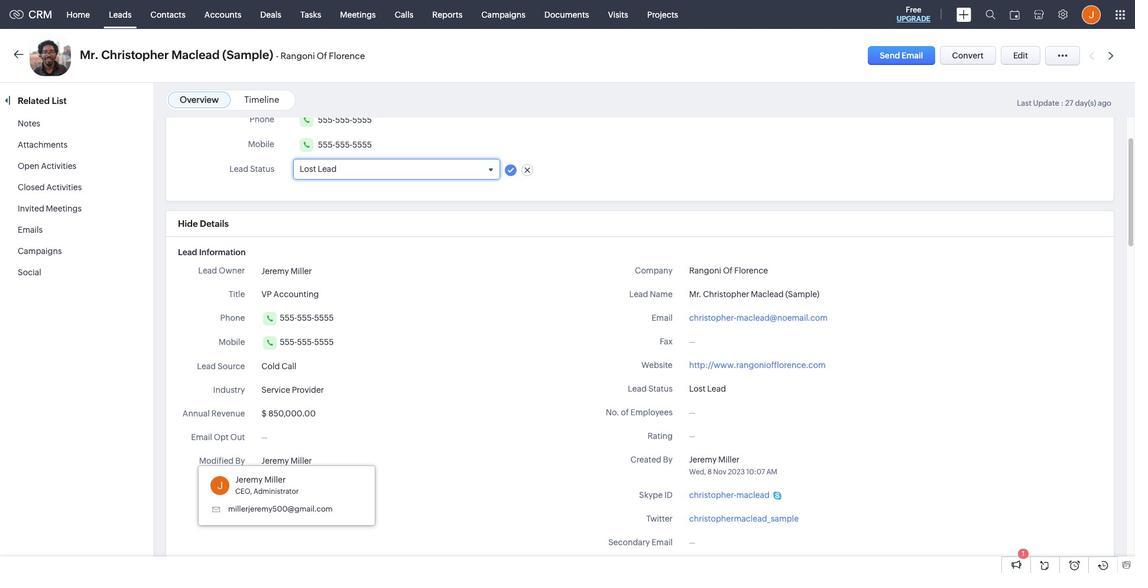 Task type: vqa. For each thing, say whether or not it's contained in the screenshot.


Task type: locate. For each thing, give the bounding box(es) containing it.
florence down meetings link
[[329, 51, 365, 61]]

1 horizontal spatial mr.
[[689, 290, 702, 299]]

christopher- down mr. christopher maclead (sample)
[[689, 313, 737, 323]]

open
[[18, 161, 39, 171]]

0 vertical spatial phone
[[250, 115, 274, 124]]

campaigns
[[482, 10, 526, 19], [18, 247, 62, 256]]

meetings left calls 'link' at the top left
[[340, 10, 376, 19]]

update
[[1034, 99, 1060, 108]]

jeremy up christopher-maclead
[[689, 455, 717, 465]]

lead source
[[197, 362, 245, 371]]

0 vertical spatial lost lead
[[300, 165, 337, 174]]

jeremy up , on the left of the page
[[235, 475, 263, 485]]

1 horizontal spatial christopher
[[703, 290, 749, 299]]

home link
[[57, 0, 99, 29]]

rangoni inside 'mr. christopher maclead (sample) - rangoni of florence'
[[281, 51, 315, 61]]

phone down the 'title'
[[220, 313, 245, 323]]

1 horizontal spatial by
[[663, 455, 673, 465]]

skype
[[639, 491, 663, 500]]

accounts
[[205, 10, 241, 19]]

nov up christopher-maclead
[[713, 468, 727, 477]]

maclead
[[737, 491, 770, 500]]

by right modified on the bottom left of page
[[235, 457, 245, 466]]

christopher down leads on the top left of page
[[101, 48, 169, 62]]

0 horizontal spatial am
[[339, 470, 350, 478]]

1 horizontal spatial lost lead
[[689, 384, 726, 394]]

0 vertical spatial christopher
[[101, 48, 169, 62]]

0 vertical spatial campaigns
[[482, 10, 526, 19]]

1 vertical spatial christopher
[[703, 290, 749, 299]]

0 vertical spatial florence
[[329, 51, 365, 61]]

company
[[635, 266, 673, 276]]

search element
[[979, 0, 1003, 29]]

1 vertical spatial phone
[[220, 313, 245, 323]]

rangoni
[[281, 51, 315, 61], [689, 266, 722, 276]]

maclead
[[172, 48, 220, 62], [751, 290, 784, 299]]

christopher down rangoni of florence
[[703, 290, 749, 299]]

calls
[[395, 10, 414, 19]]

rangoni of florence
[[689, 266, 768, 276]]

1 horizontal spatial (sample)
[[786, 290, 820, 299]]

provider
[[292, 386, 324, 395]]

mobile up source
[[219, 338, 245, 347]]

2 christopher- from the top
[[689, 491, 737, 500]]

by right created
[[663, 455, 673, 465]]

0 horizontal spatial maclead
[[172, 48, 220, 62]]

jeremy miller wed, 8 nov 2023 10:07 am up christopher-maclead
[[689, 455, 778, 477]]

nov up administrator
[[286, 470, 299, 478]]

1 horizontal spatial meetings
[[340, 10, 376, 19]]

timeline link
[[244, 95, 279, 105]]

christopher-maclead@noemail.com
[[689, 313, 828, 323]]

meetings down closed activities link
[[46, 204, 82, 213]]

0 vertical spatial christopher-
[[689, 313, 737, 323]]

0 vertical spatial maclead
[[172, 48, 220, 62]]

0 vertical spatial lost
[[300, 165, 316, 174]]

tasks link
[[291, 0, 331, 29]]

0 horizontal spatial jeremy miller wed, 8 nov 2023 10:07 am
[[262, 457, 350, 478]]

am for service provider
[[339, 470, 350, 478]]

maclead@noemail.com
[[737, 313, 828, 323]]

modified by
[[199, 457, 245, 466]]

lead
[[230, 164, 248, 174], [318, 165, 337, 174], [178, 248, 197, 257], [198, 266, 217, 276], [630, 290, 648, 299], [197, 362, 216, 371], [628, 384, 647, 394], [707, 384, 726, 394]]

0 horizontal spatial christopher
[[101, 48, 169, 62]]

1 vertical spatial activities
[[46, 183, 82, 192]]

next record image
[[1109, 52, 1117, 59]]

calendar image
[[1010, 10, 1020, 19]]

maclead up christopher-maclead@noemail.com
[[751, 290, 784, 299]]

maclead for mr. christopher maclead (sample) - rangoni of florence
[[172, 48, 220, 62]]

mobile down timeline link
[[248, 140, 274, 149]]

1 vertical spatial mr.
[[689, 290, 702, 299]]

meetings
[[340, 10, 376, 19], [46, 204, 82, 213]]

by for created by
[[663, 455, 673, 465]]

social link
[[18, 268, 41, 277]]

invited meetings
[[18, 204, 82, 213]]

10:07
[[747, 468, 765, 477], [319, 470, 337, 478]]

1 christopher- from the top
[[689, 313, 737, 323]]

1 vertical spatial christopher-
[[689, 491, 737, 500]]

8 for created by
[[708, 468, 712, 477]]

0 horizontal spatial nov
[[286, 470, 299, 478]]

0 horizontal spatial (sample)
[[222, 48, 273, 62]]

1 horizontal spatial jeremy miller wed, 8 nov 2023 10:07 am
[[689, 455, 778, 477]]

free
[[906, 5, 922, 14]]

of
[[621, 408, 629, 418]]

opt
[[214, 433, 229, 442]]

email down twitter
[[652, 538, 673, 548]]

accounts link
[[195, 0, 251, 29]]

(sample)
[[222, 48, 273, 62], [786, 290, 820, 299]]

of
[[317, 51, 327, 61], [723, 266, 733, 276]]

0 vertical spatial activities
[[41, 161, 76, 171]]

(sample) for mr. christopher maclead (sample)
[[786, 290, 820, 299]]

1 horizontal spatial am
[[767, 468, 778, 477]]

mobile
[[248, 140, 274, 149], [219, 338, 245, 347]]

2023 up "christopher-maclead" link
[[728, 468, 745, 477]]

jeremy miller
[[262, 267, 312, 276]]

campaigns link
[[472, 0, 535, 29], [18, 247, 62, 256]]

0 horizontal spatial lost lead
[[300, 165, 337, 174]]

ago
[[1098, 99, 1112, 108]]

rangoni right company
[[689, 266, 722, 276]]

last
[[1017, 99, 1032, 108]]

0 horizontal spatial rangoni
[[281, 51, 315, 61]]

out
[[230, 433, 245, 442]]

0 vertical spatial rangoni
[[281, 51, 315, 61]]

employees
[[631, 408, 673, 418]]

mr. right name
[[689, 290, 702, 299]]

invited meetings link
[[18, 204, 82, 213]]

maclead up overview
[[172, 48, 220, 62]]

555-
[[318, 116, 335, 125], [335, 116, 353, 125], [318, 140, 335, 150], [335, 140, 353, 150], [280, 313, 297, 323], [297, 313, 314, 323], [280, 338, 297, 347], [297, 338, 314, 347]]

of down tasks link at the left top
[[317, 51, 327, 61]]

visits
[[608, 10, 628, 19]]

jeremy
[[262, 267, 289, 276], [689, 455, 717, 465], [262, 457, 289, 466], [235, 475, 263, 485]]

0 vertical spatial (sample)
[[222, 48, 273, 62]]

1 vertical spatial rangoni
[[689, 266, 722, 276]]

documents link
[[535, 0, 599, 29]]

jeremy up jeremy miller ceo , administrator
[[262, 457, 289, 466]]

christopher- up christophermaclead_sample
[[689, 491, 737, 500]]

jeremy miller wed, 8 nov 2023 10:07 am
[[689, 455, 778, 477], [262, 457, 350, 478]]

1 horizontal spatial wed,
[[689, 468, 706, 477]]

0 horizontal spatial mobile
[[219, 338, 245, 347]]

closed activities link
[[18, 183, 82, 192]]

campaigns right reports link
[[482, 10, 526, 19]]

0 horizontal spatial wed,
[[262, 470, 278, 478]]

create menu element
[[950, 0, 979, 29]]

1 horizontal spatial nov
[[713, 468, 727, 477]]

tasks
[[300, 10, 321, 19]]

crm
[[28, 8, 52, 21]]

hide details
[[178, 219, 229, 229]]

0 horizontal spatial 10:07
[[319, 470, 337, 478]]

overview link
[[180, 95, 219, 105]]

home
[[67, 10, 90, 19]]

1 horizontal spatial 10:07
[[747, 468, 765, 477]]

0 horizontal spatial of
[[317, 51, 327, 61]]

0 horizontal spatial 8
[[280, 470, 284, 478]]

christopher-maclead link
[[689, 490, 782, 502]]

related
[[18, 96, 50, 106]]

miller
[[291, 267, 312, 276], [719, 455, 740, 465], [291, 457, 312, 466], [264, 475, 286, 485]]

phone
[[250, 115, 274, 124], [220, 313, 245, 323]]

campaigns link right reports
[[472, 0, 535, 29]]

campaigns link down the emails
[[18, 247, 62, 256]]

phone down timeline link
[[250, 115, 274, 124]]

annual
[[183, 409, 210, 419]]

1 vertical spatial of
[[723, 266, 733, 276]]

florence up mr. christopher maclead (sample)
[[735, 266, 768, 276]]

1 vertical spatial lead status
[[628, 384, 673, 394]]

1 horizontal spatial maclead
[[751, 290, 784, 299]]

0 vertical spatial meetings
[[340, 10, 376, 19]]

nov for modified by
[[286, 470, 299, 478]]

0 horizontal spatial meetings
[[46, 204, 82, 213]]

activities
[[41, 161, 76, 171], [46, 183, 82, 192]]

activities for closed activities
[[46, 183, 82, 192]]

1 horizontal spatial of
[[723, 266, 733, 276]]

profile element
[[1075, 0, 1108, 29]]

nov
[[713, 468, 727, 477], [286, 470, 299, 478]]

8 up christopher-maclead
[[708, 468, 712, 477]]

mr. christopher maclead (sample) - rangoni of florence
[[80, 48, 365, 62]]

0 horizontal spatial mr.
[[80, 48, 99, 62]]

8 up administrator
[[280, 470, 284, 478]]

1 horizontal spatial 2023
[[728, 468, 745, 477]]

(sample) up maclead@noemail.com
[[786, 290, 820, 299]]

(sample) left the -
[[222, 48, 273, 62]]

0 horizontal spatial by
[[235, 457, 245, 466]]

0 horizontal spatial 2023
[[300, 470, 317, 478]]

calls link
[[385, 0, 423, 29]]

christopher- inside 'link'
[[689, 313, 737, 323]]

jeremy inside jeremy miller ceo , administrator
[[235, 475, 263, 485]]

christopher for mr. christopher maclead (sample)
[[703, 290, 749, 299]]

1 horizontal spatial campaigns
[[482, 10, 526, 19]]

christopher- for maclead
[[689, 491, 737, 500]]

1 vertical spatial lost
[[689, 384, 706, 394]]

free upgrade
[[897, 5, 931, 23]]

of up mr. christopher maclead (sample)
[[723, 266, 733, 276]]

0 vertical spatial mobile
[[248, 140, 274, 149]]

0 vertical spatial mr.
[[80, 48, 99, 62]]

closed
[[18, 183, 45, 192]]

1 vertical spatial status
[[649, 384, 673, 394]]

0 vertical spatial status
[[250, 164, 274, 174]]

1 vertical spatial florence
[[735, 266, 768, 276]]

hide details link
[[178, 219, 229, 229]]

1 vertical spatial maclead
[[751, 290, 784, 299]]

0 vertical spatial of
[[317, 51, 327, 61]]

christopher for mr. christopher maclead (sample) - rangoni of florence
[[101, 48, 169, 62]]

0 horizontal spatial campaigns link
[[18, 247, 62, 256]]

mr. down 'home' link
[[80, 48, 99, 62]]

1 horizontal spatial campaigns link
[[472, 0, 535, 29]]

2023 right jeremy miller ceo , administrator
[[300, 470, 317, 478]]

1 horizontal spatial rangoni
[[689, 266, 722, 276]]

activities up closed activities link
[[41, 161, 76, 171]]

service provider
[[262, 386, 324, 395]]

lost lead
[[300, 165, 337, 174], [689, 384, 726, 394]]

0 vertical spatial lead status
[[230, 164, 274, 174]]

10:07 for service provider
[[319, 470, 337, 478]]

christopher
[[101, 48, 169, 62], [703, 290, 749, 299]]

activities up invited meetings
[[46, 183, 82, 192]]

jeremy up vp
[[262, 267, 289, 276]]

1 vertical spatial (sample)
[[786, 290, 820, 299]]

0 horizontal spatial lost
[[300, 165, 316, 174]]

campaigns down the emails
[[18, 247, 62, 256]]

upgrade
[[897, 15, 931, 23]]

lost lead inside field
[[300, 165, 337, 174]]

millerjeremy500@gmail.com link
[[228, 505, 333, 514]]

wed, up administrator
[[262, 470, 278, 478]]

1 horizontal spatial 8
[[708, 468, 712, 477]]

projects link
[[638, 0, 688, 29]]

millerjeremy500@gmail.com
[[228, 505, 333, 514]]

send email button
[[868, 46, 935, 65]]

rangoni right the -
[[281, 51, 315, 61]]

1 horizontal spatial lead status
[[628, 384, 673, 394]]

1 horizontal spatial phone
[[250, 115, 274, 124]]

previous record image
[[1089, 52, 1095, 59]]

0 horizontal spatial campaigns
[[18, 247, 62, 256]]

0 horizontal spatial florence
[[329, 51, 365, 61]]

1 vertical spatial meetings
[[46, 204, 82, 213]]

:
[[1061, 99, 1064, 108]]

1 horizontal spatial status
[[649, 384, 673, 394]]

0 vertical spatial campaigns link
[[472, 0, 535, 29]]

information
[[199, 248, 246, 257]]

wed, up christopher-maclead
[[689, 468, 706, 477]]

email right send
[[902, 51, 923, 60]]

jeremy miller wed, 8 nov 2023 10:07 am up administrator
[[262, 457, 350, 478]]

lead status
[[230, 164, 274, 174], [628, 384, 673, 394]]



Task type: describe. For each thing, give the bounding box(es) containing it.
open activities
[[18, 161, 76, 171]]

service
[[262, 386, 290, 395]]

mr. for mr. christopher maclead (sample)
[[689, 290, 702, 299]]

1 vertical spatial campaigns link
[[18, 247, 62, 256]]

cold
[[262, 362, 280, 371]]

search image
[[986, 9, 996, 20]]

skype id
[[639, 491, 673, 500]]

christophermaclead_sample
[[689, 515, 799, 524]]

1
[[1022, 551, 1025, 558]]

rating
[[648, 432, 673, 441]]

(sample) for mr. christopher maclead (sample) - rangoni of florence
[[222, 48, 273, 62]]

christopher- for maclead@noemail.com
[[689, 313, 737, 323]]

list
[[52, 96, 67, 106]]

secondary
[[608, 538, 650, 548]]

mr. for mr. christopher maclead (sample) - rangoni of florence
[[80, 48, 99, 62]]

vp accounting
[[262, 290, 319, 299]]

deals link
[[251, 0, 291, 29]]

revenue
[[211, 409, 245, 419]]

miller inside jeremy miller ceo , administrator
[[264, 475, 286, 485]]

meetings link
[[331, 0, 385, 29]]

convert button
[[940, 46, 996, 65]]

documents
[[545, 10, 589, 19]]

overview
[[180, 95, 219, 105]]

secondary email
[[608, 538, 673, 548]]

florence inside 'mr. christopher maclead (sample) - rangoni of florence'
[[329, 51, 365, 61]]

convert
[[952, 51, 984, 60]]

10:07 for lost lead
[[747, 468, 765, 477]]

cold call
[[262, 362, 296, 371]]

administrator
[[254, 488, 299, 496]]

of inside 'mr. christopher maclead (sample) - rangoni of florence'
[[317, 51, 327, 61]]

by for modified by
[[235, 457, 245, 466]]

2023 for modified by
[[300, 470, 317, 478]]

lost inside field
[[300, 165, 316, 174]]

0 horizontal spatial lead status
[[230, 164, 274, 174]]

closed activities
[[18, 183, 82, 192]]

mr. christopher maclead (sample)
[[689, 290, 820, 299]]

create menu image
[[957, 7, 972, 22]]

email inside button
[[902, 51, 923, 60]]

details
[[200, 219, 229, 229]]

visits link
[[599, 0, 638, 29]]

email left the opt
[[191, 433, 212, 442]]

nov for created by
[[713, 468, 727, 477]]

contacts
[[151, 10, 186, 19]]

jeremy miller wed, 8 nov 2023 10:07 am for modified by
[[262, 457, 350, 478]]

edit
[[1014, 51, 1028, 60]]

0 horizontal spatial phone
[[220, 313, 245, 323]]

jeremy miller wed, 8 nov 2023 10:07 am for created by
[[689, 455, 778, 477]]

0 horizontal spatial status
[[250, 164, 274, 174]]

created by
[[631, 455, 673, 465]]

notes
[[18, 119, 40, 128]]

source
[[218, 362, 245, 371]]

attachments
[[18, 140, 68, 150]]

reports
[[432, 10, 463, 19]]

1 horizontal spatial florence
[[735, 266, 768, 276]]

send email
[[880, 51, 923, 60]]

email opt out
[[191, 433, 245, 442]]

Lost Lead field
[[300, 164, 494, 175]]

send
[[880, 51, 900, 60]]

$
[[262, 409, 267, 419]]

title
[[229, 290, 245, 299]]

activities for open activities
[[41, 161, 76, 171]]

open activities link
[[18, 161, 76, 171]]

email down name
[[652, 313, 673, 323]]

timeline
[[244, 95, 279, 105]]

invited
[[18, 204, 44, 213]]

-
[[276, 51, 279, 61]]

reports link
[[423, 0, 472, 29]]

,
[[250, 488, 252, 496]]

am for lost lead
[[767, 468, 778, 477]]

twitter
[[647, 515, 673, 524]]

$  850,000.00
[[262, 409, 316, 419]]

ceo
[[235, 488, 250, 496]]

industry
[[213, 386, 245, 395]]

wed, for created by
[[689, 468, 706, 477]]

crm link
[[9, 8, 52, 21]]

deals
[[260, 10, 281, 19]]

social
[[18, 268, 41, 277]]

no.
[[606, 408, 619, 418]]

emails link
[[18, 225, 43, 235]]

hide
[[178, 219, 198, 229]]

profile image
[[1082, 5, 1101, 24]]

http://www.rangoniofflorence.com link
[[689, 361, 826, 370]]

notes link
[[18, 119, 40, 128]]

name
[[650, 290, 673, 299]]

modified
[[199, 457, 234, 466]]

1 horizontal spatial lost
[[689, 384, 706, 394]]

wed, for modified by
[[262, 470, 278, 478]]

annual revenue
[[183, 409, 245, 419]]

attachments link
[[18, 140, 68, 150]]

1 vertical spatial mobile
[[219, 338, 245, 347]]

call
[[282, 362, 296, 371]]

2023 for created by
[[728, 468, 745, 477]]

lead name
[[630, 290, 673, 299]]

27
[[1065, 99, 1074, 108]]

leads
[[109, 10, 132, 19]]

created
[[631, 455, 662, 465]]

lead inside field
[[318, 165, 337, 174]]

related list
[[18, 96, 69, 106]]

owner
[[219, 266, 245, 276]]

8 for modified by
[[280, 470, 284, 478]]

no. of employees
[[606, 408, 673, 418]]

1 vertical spatial campaigns
[[18, 247, 62, 256]]

1 horizontal spatial mobile
[[248, 140, 274, 149]]

maclead for mr. christopher maclead (sample)
[[751, 290, 784, 299]]

last update : 27 day(s) ago
[[1017, 99, 1112, 108]]

1 vertical spatial lost lead
[[689, 384, 726, 394]]

vp
[[262, 290, 272, 299]]

projects
[[647, 10, 678, 19]]



